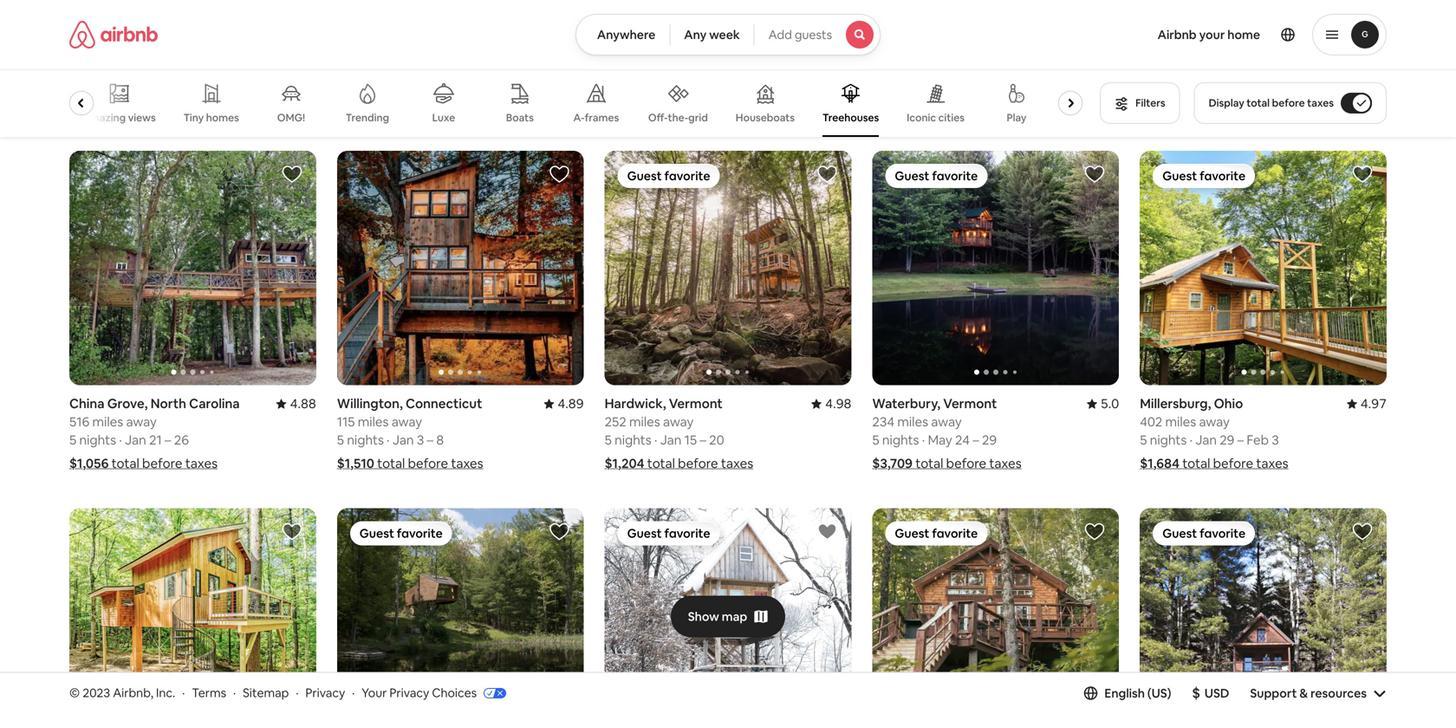 Task type: describe. For each thing, give the bounding box(es) containing it.
$1,204
[[605, 455, 645, 472]]

234
[[873, 414, 895, 431]]

total inside millersburg, ohio 402 miles away 5 nights · jan 29 – feb 3 $1,684 total before taxes
[[1183, 455, 1211, 472]]

– inside china grove, north carolina 516 miles away 5 nights · jan 21 – 26 $1,056 total before taxes
[[165, 432, 171, 449]]

anywhere button
[[576, 14, 670, 55]]

402
[[1140, 414, 1163, 431]]

jan for 402 miles away
[[1196, 432, 1217, 449]]

– for waterbury, vermont 234 miles away 5 nights · may 24 – 29 $3,709 total before taxes
[[973, 432, 980, 449]]

add to wishlist: saint johnsbury, vermont image
[[1085, 522, 1106, 542]]

carolina
[[189, 395, 240, 412]]

support & resources
[[1251, 686, 1367, 701]]

your privacy choices link
[[362, 685, 506, 702]]

before inside 'willington, connecticut 115 miles away 5 nights · jan 3 – 8 $1,510 total before taxes'
[[408, 455, 448, 472]]

resources
[[1311, 686, 1367, 701]]

willington,
[[337, 395, 403, 412]]

display total before taxes
[[1209, 96, 1334, 110]]

add to wishlist: waterbury, vermont image
[[1085, 164, 1106, 185]]

2 privacy from the left
[[390, 685, 429, 701]]

choices
[[432, 685, 477, 701]]

tiny
[[184, 111, 204, 124]]

inc.
[[156, 685, 175, 701]]

nights for willington, connecticut 115 miles away 5 nights · jan 3 – 8 $1,510 total before taxes
[[347, 432, 384, 449]]

5 for millersburg, ohio 402 miles away 5 nights · jan 29 – feb 3 $1,684 total before taxes
[[1140, 432, 1147, 449]]

week
[[709, 27, 740, 42]]

away for waterbury, vermont 234 miles away 5 nights · may 24 – 29 $3,709 total before taxes
[[931, 414, 962, 431]]

home
[[1228, 27, 1261, 42]]

terms · sitemap · privacy ·
[[192, 685, 355, 701]]

5 for willington, connecticut 115 miles away 5 nights · jan 3 – 8 $1,510 total before taxes
[[337, 432, 344, 449]]

filters
[[1136, 96, 1166, 110]]

total right display
[[1247, 96, 1270, 110]]

iconic cities
[[907, 111, 965, 124]]

may
[[928, 432, 953, 449]]

3 inside millersburg, ohio 402 miles away 5 nights · jan 29 – feb 3 $1,684 total before taxes
[[1272, 432, 1279, 449]]

$1,510
[[337, 455, 375, 472]]

millersburg, ohio 402 miles away 5 nights · jan 29 – feb 3 $1,684 total before taxes
[[1140, 395, 1289, 472]]

vermont for 252 miles away
[[669, 395, 723, 412]]

miles inside china grove, north carolina 516 miles away 5 nights · jan 21 – 26 $1,056 total before taxes
[[92, 414, 123, 431]]

hardwick, vermont 252 miles away 5 nights · jan 15 – 20 $1,204 total before taxes
[[605, 395, 754, 472]]

add to wishlist: hardwick, vermont image
[[817, 164, 838, 185]]

miles for millersburg, ohio 402 miles away 5 nights · jan 29 – feb 3 $1,684 total before taxes
[[1166, 414, 1197, 431]]

before inside millersburg, ohio 402 miles away 5 nights · jan 29 – feb 3 $1,684 total before taxes
[[1214, 455, 1254, 472]]

views
[[128, 111, 156, 124]]

taxes inside millersburg, ohio 402 miles away 5 nights · jan 29 – feb 3 $1,684 total before taxes
[[1257, 455, 1289, 472]]

5 for hardwick, vermont 252 miles away 5 nights · jan 15 – 20 $1,204 total before taxes
[[605, 432, 612, 449]]

show
[[688, 609, 719, 625]]

away for willington, connecticut 115 miles away 5 nights · jan 3 – 8 $1,510 total before taxes
[[392, 414, 422, 431]]

china grove, north carolina 516 miles away 5 nights · jan 21 – 26 $1,056 total before taxes
[[69, 395, 240, 472]]

filters button
[[1100, 82, 1181, 124]]

jan for 115 miles away
[[393, 432, 414, 449]]

miles for waterbury, vermont 234 miles away 5 nights · may 24 – 29 $3,709 total before taxes
[[898, 414, 929, 431]]

add to wishlist: china grove, north carolina image
[[282, 164, 302, 185]]

usd
[[1205, 686, 1230, 701]]

ohio
[[1214, 395, 1244, 412]]

8
[[436, 432, 444, 449]]

· inside waterbury, vermont 234 miles away 5 nights · may 24 – 29 $3,709 total before taxes
[[922, 432, 925, 449]]

4.97
[[1361, 395, 1387, 412]]

add guests button
[[754, 14, 881, 55]]

any week
[[684, 27, 740, 42]]

miles for willington, connecticut 115 miles away 5 nights · jan 3 – 8 $1,510 total before taxes
[[358, 414, 389, 431]]

tiny homes
[[184, 111, 239, 124]]

before right display
[[1272, 96, 1305, 110]]

© 2023 airbnb, inc. ·
[[69, 685, 185, 701]]

$
[[1193, 684, 1201, 702]]

add guests
[[769, 27, 832, 42]]

before inside waterbury, vermont 234 miles away 5 nights · may 24 – 29 $3,709 total before taxes
[[947, 455, 987, 472]]

3 inside 'willington, connecticut 115 miles away 5 nights · jan 3 – 8 $1,510 total before taxes'
[[417, 432, 424, 449]]

· inside hardwick, vermont 252 miles away 5 nights · jan 15 – 20 $1,204 total before taxes
[[655, 432, 658, 449]]

boats
[[506, 111, 534, 124]]

taxes inside waterbury, vermont 234 miles away 5 nights · may 24 – 29 $3,709 total before taxes
[[990, 455, 1022, 472]]

4.89 out of 5 average rating image
[[544, 395, 584, 412]]

· right the inc.
[[182, 685, 185, 701]]

airbnb,
[[113, 685, 153, 701]]

· inside 'willington, connecticut 115 miles away 5 nights · jan 3 – 8 $1,510 total before taxes'
[[387, 432, 390, 449]]

taxes inside 'willington, connecticut 115 miles away 5 nights · jan 3 – 8 $1,510 total before taxes'
[[451, 455, 483, 472]]

4.98
[[826, 395, 852, 412]]

frames
[[585, 111, 619, 124]]

nights for waterbury, vermont 234 miles away 5 nights · may 24 – 29 $3,709 total before taxes
[[883, 432, 919, 449]]

off-
[[648, 111, 668, 124]]

4.88
[[290, 395, 316, 412]]

privacy link
[[306, 685, 345, 701]]

26
[[174, 432, 189, 449]]

115
[[337, 414, 355, 431]]

· right terms 'link'
[[233, 685, 236, 701]]

cities
[[939, 111, 965, 124]]

jan inside china grove, north carolina 516 miles away 5 nights · jan 21 – 26 $1,056 total before taxes
[[125, 432, 146, 449]]

off-the-grid
[[648, 111, 708, 124]]

your
[[362, 685, 387, 701]]

nights inside china grove, north carolina 516 miles away 5 nights · jan 21 – 26 $1,056 total before taxes
[[79, 432, 116, 449]]

amazing
[[82, 111, 126, 124]]

$3,709
[[873, 455, 913, 472]]

(us)
[[1148, 686, 1172, 701]]

english (us)
[[1105, 686, 1172, 701]]

add to wishlist: willow, new york image
[[549, 522, 570, 542]]

vermont for 234 miles away
[[944, 395, 997, 412]]

english
[[1105, 686, 1145, 701]]

5 for waterbury, vermont 234 miles away 5 nights · may 24 – 29 $3,709 total before taxes
[[873, 432, 880, 449]]

taxes inside hardwick, vermont 252 miles away 5 nights · jan 15 – 20 $1,204 total before taxes
[[721, 455, 754, 472]]

any
[[684, 27, 707, 42]]

connecticut
[[406, 395, 482, 412]]

sitemap link
[[243, 685, 289, 701]]

airbnb your home link
[[1148, 16, 1271, 53]]

away for millersburg, ohio 402 miles away 5 nights · jan 29 – feb 3 $1,684 total before taxes
[[1200, 414, 1230, 431]]

$1,056
[[69, 455, 109, 472]]

total inside china grove, north carolina 516 miles away 5 nights · jan 21 – 26 $1,056 total before taxes
[[111, 455, 139, 472]]



Task type: vqa. For each thing, say whether or not it's contained in the screenshot.


Task type: locate. For each thing, give the bounding box(es) containing it.
total inside hardwick, vermont 252 miles away 5 nights · jan 15 – 20 $1,204 total before taxes
[[647, 455, 675, 472]]

· left privacy link
[[296, 685, 299, 701]]

· down the 'millersburg,'
[[1190, 432, 1193, 449]]

a-frames
[[574, 111, 619, 124]]

2 miles from the left
[[358, 414, 389, 431]]

2 3 from the left
[[1272, 432, 1279, 449]]

5 inside 'willington, connecticut 115 miles away 5 nights · jan 3 – 8 $1,510 total before taxes'
[[337, 432, 344, 449]]

total right $1,684
[[1183, 455, 1211, 472]]

none search field containing anywhere
[[576, 14, 881, 55]]

5.0
[[1101, 395, 1120, 412]]

grid
[[689, 111, 708, 124]]

your privacy choices
[[362, 685, 477, 701]]

before down 15
[[678, 455, 718, 472]]

4 away from the left
[[663, 414, 694, 431]]

nights inside 'willington, connecticut 115 miles away 5 nights · jan 3 – 8 $1,510 total before taxes'
[[347, 432, 384, 449]]

1 horizontal spatial vermont
[[944, 395, 997, 412]]

english (us) button
[[1084, 686, 1172, 701]]

– for hardwick, vermont 252 miles away 5 nights · jan 15 – 20 $1,204 total before taxes
[[700, 432, 707, 449]]

5 miles from the left
[[1166, 414, 1197, 431]]

4.88 out of 5 average rating image
[[276, 395, 316, 412]]

terms
[[192, 685, 226, 701]]

miles down willington,
[[358, 414, 389, 431]]

before down 21
[[142, 455, 183, 472]]

24
[[956, 432, 970, 449]]

your
[[1200, 27, 1225, 42]]

4 – from the left
[[700, 432, 707, 449]]

1 horizontal spatial 29
[[1220, 432, 1235, 449]]

vermont inside waterbury, vermont 234 miles away 5 nights · may 24 – 29 $3,709 total before taxes
[[944, 395, 997, 412]]

trending
[[346, 111, 389, 124]]

nights up $3,709
[[883, 432, 919, 449]]

1 horizontal spatial 3
[[1272, 432, 1279, 449]]

omg!
[[277, 111, 305, 124]]

group containing amazing views
[[69, 69, 1090, 137]]

total inside waterbury, vermont 234 miles away 5 nights · may 24 – 29 $3,709 total before taxes
[[916, 455, 944, 472]]

5 down 402
[[1140, 432, 1147, 449]]

1 – from the left
[[165, 432, 171, 449]]

group
[[69, 69, 1090, 137], [69, 151, 316, 385], [337, 151, 584, 385], [605, 151, 852, 385], [873, 151, 1120, 385], [1140, 151, 1387, 385], [69, 509, 316, 714], [337, 509, 584, 714], [605, 509, 852, 714], [873, 509, 1120, 714], [1140, 509, 1387, 714]]

nights inside hardwick, vermont 252 miles away 5 nights · jan 15 – 20 $1,204 total before taxes
[[615, 432, 652, 449]]

29 inside waterbury, vermont 234 miles away 5 nights · may 24 – 29 $3,709 total before taxes
[[982, 432, 997, 449]]

4.98 out of 5 average rating image
[[812, 395, 852, 412]]

total down 'may'
[[916, 455, 944, 472]]

before down feb
[[1214, 455, 1254, 472]]

– inside millersburg, ohio 402 miles away 5 nights · jan 29 – feb 3 $1,684 total before taxes
[[1238, 432, 1244, 449]]

· inside millersburg, ohio 402 miles away 5 nights · jan 29 – feb 3 $1,684 total before taxes
[[1190, 432, 1193, 449]]

– right 21
[[165, 432, 171, 449]]

miles for hardwick, vermont 252 miles away 5 nights · jan 15 – 20 $1,204 total before taxes
[[629, 414, 660, 431]]

away inside waterbury, vermont 234 miles away 5 nights · may 24 – 29 $3,709 total before taxes
[[931, 414, 962, 431]]

total right $1,204
[[647, 455, 675, 472]]

amazing views
[[82, 111, 156, 124]]

taxes inside china grove, north carolina 516 miles away 5 nights · jan 21 – 26 $1,056 total before taxes
[[185, 455, 218, 472]]

miles inside waterbury, vermont 234 miles away 5 nights · may 24 – 29 $3,709 total before taxes
[[898, 414, 929, 431]]

hardwick,
[[605, 395, 666, 412]]

grove,
[[107, 395, 148, 412]]

nights for millersburg, ohio 402 miles away 5 nights · jan 29 – feb 3 $1,684 total before taxes
[[1150, 432, 1187, 449]]

away
[[126, 414, 157, 431], [392, 414, 422, 431], [931, 414, 962, 431], [663, 414, 694, 431], [1200, 414, 1230, 431]]

5 down the 234
[[873, 432, 880, 449]]

before inside hardwick, vermont 252 miles away 5 nights · jan 15 – 20 $1,204 total before taxes
[[678, 455, 718, 472]]

total right the $1,056 at the left of the page
[[111, 455, 139, 472]]

252
[[605, 414, 627, 431]]

– inside waterbury, vermont 234 miles away 5 nights · may 24 – 29 $3,709 total before taxes
[[973, 432, 980, 449]]

away down willington,
[[392, 414, 422, 431]]

5 inside china grove, north carolina 516 miles away 5 nights · jan 21 – 26 $1,056 total before taxes
[[69, 432, 77, 449]]

miles
[[92, 414, 123, 431], [358, 414, 389, 431], [898, 414, 929, 431], [629, 414, 660, 431], [1166, 414, 1197, 431]]

1 miles from the left
[[92, 414, 123, 431]]

jan inside hardwick, vermont 252 miles away 5 nights · jan 15 – 20 $1,204 total before taxes
[[660, 432, 682, 449]]

2 – from the left
[[427, 432, 434, 449]]

profile element
[[902, 0, 1387, 69]]

houseboats
[[736, 111, 795, 124]]

privacy left your
[[306, 685, 345, 701]]

add to wishlist: sanford, maine image
[[282, 522, 302, 542]]

jan left 21
[[125, 432, 146, 449]]

3 jan from the left
[[660, 432, 682, 449]]

· left 15
[[655, 432, 658, 449]]

add
[[769, 27, 792, 42]]

willington, connecticut 115 miles away 5 nights · jan 3 – 8 $1,510 total before taxes
[[337, 395, 483, 472]]

3 – from the left
[[973, 432, 980, 449]]

·
[[119, 432, 122, 449], [387, 432, 390, 449], [922, 432, 925, 449], [655, 432, 658, 449], [1190, 432, 1193, 449], [182, 685, 185, 701], [233, 685, 236, 701], [296, 685, 299, 701], [352, 685, 355, 701]]

– inside 'willington, connecticut 115 miles away 5 nights · jan 3 – 8 $1,510 total before taxes'
[[427, 432, 434, 449]]

before down the 8 at the left bottom of the page
[[408, 455, 448, 472]]

miles inside 'willington, connecticut 115 miles away 5 nights · jan 3 – 8 $1,510 total before taxes'
[[358, 414, 389, 431]]

nights
[[79, 432, 116, 449], [347, 432, 384, 449], [883, 432, 919, 449], [615, 432, 652, 449], [1150, 432, 1187, 449]]

airbnb your home
[[1158, 27, 1261, 42]]

north
[[151, 395, 186, 412]]

5 down 516
[[69, 432, 77, 449]]

4 nights from the left
[[615, 432, 652, 449]]

3 right feb
[[1272, 432, 1279, 449]]

&
[[1300, 686, 1309, 701]]

nights up the $1,056 at the left of the page
[[79, 432, 116, 449]]

add to wishlist: millersburg, ohio image
[[1353, 164, 1373, 185]]

5 nights from the left
[[1150, 432, 1187, 449]]

0 horizontal spatial vermont
[[669, 395, 723, 412]]

$ usd
[[1193, 684, 1230, 702]]

feb
[[1247, 432, 1269, 449]]

sitemap
[[243, 685, 289, 701]]

None search field
[[576, 14, 881, 55]]

– for millersburg, ohio 402 miles away 5 nights · jan 29 – feb 3 $1,684 total before taxes
[[1238, 432, 1244, 449]]

1 nights from the left
[[79, 432, 116, 449]]

add to wishlist: frazeysburg, ohio image
[[817, 522, 838, 542]]

away inside 'willington, connecticut 115 miles away 5 nights · jan 3 – 8 $1,510 total before taxes'
[[392, 414, 422, 431]]

5 5 from the left
[[1140, 432, 1147, 449]]

any week button
[[670, 14, 755, 55]]

29 inside millersburg, ohio 402 miles away 5 nights · jan 29 – feb 3 $1,684 total before taxes
[[1220, 432, 1235, 449]]

support & resources button
[[1251, 686, 1387, 701]]

support
[[1251, 686, 1297, 701]]

terms link
[[192, 685, 226, 701]]

2023
[[83, 685, 110, 701]]

2 away from the left
[[392, 414, 422, 431]]

4 miles from the left
[[629, 414, 660, 431]]

2 nights from the left
[[347, 432, 384, 449]]

4.89
[[558, 395, 584, 412]]

airbnb
[[1158, 27, 1197, 42]]

miles down 'grove,'
[[92, 414, 123, 431]]

3 left the 8 at the left bottom of the page
[[417, 432, 424, 449]]

4.97 out of 5 average rating image
[[1347, 395, 1387, 412]]

$1,684
[[1140, 455, 1180, 472]]

1 horizontal spatial privacy
[[390, 685, 429, 701]]

waterbury,
[[873, 395, 941, 412]]

nights for hardwick, vermont 252 miles away 5 nights · jan 15 – 20 $1,204 total before taxes
[[615, 432, 652, 449]]

5 – from the left
[[1238, 432, 1244, 449]]

3 nights from the left
[[883, 432, 919, 449]]

miles down hardwick,
[[629, 414, 660, 431]]

– for willington, connecticut 115 miles away 5 nights · jan 3 – 8 $1,510 total before taxes
[[427, 432, 434, 449]]

– inside hardwick, vermont 252 miles away 5 nights · jan 15 – 20 $1,204 total before taxes
[[700, 432, 707, 449]]

1 vermont from the left
[[944, 395, 997, 412]]

jan inside millersburg, ohio 402 miles away 5 nights · jan 29 – feb 3 $1,684 total before taxes
[[1196, 432, 1217, 449]]

1 5 from the left
[[69, 432, 77, 449]]

vermont inside hardwick, vermont 252 miles away 5 nights · jan 15 – 20 $1,204 total before taxes
[[669, 395, 723, 412]]

5 inside waterbury, vermont 234 miles away 5 nights · may 24 – 29 $3,709 total before taxes
[[873, 432, 880, 449]]

total inside 'willington, connecticut 115 miles away 5 nights · jan 3 – 8 $1,510 total before taxes'
[[377, 455, 405, 472]]

2 5 from the left
[[337, 432, 344, 449]]

before inside china grove, north carolina 516 miles away 5 nights · jan 21 – 26 $1,056 total before taxes
[[142, 455, 183, 472]]

· left 21
[[119, 432, 122, 449]]

nights up $1,204
[[615, 432, 652, 449]]

privacy right your
[[390, 685, 429, 701]]

· down willington,
[[387, 432, 390, 449]]

– right 15
[[700, 432, 707, 449]]

1 away from the left
[[126, 414, 157, 431]]

away up 'may'
[[931, 414, 962, 431]]

waterbury, vermont 234 miles away 5 nights · may 24 – 29 $3,709 total before taxes
[[873, 395, 1022, 472]]

guests
[[795, 27, 832, 42]]

5 away from the left
[[1200, 414, 1230, 431]]

– right 24
[[973, 432, 980, 449]]

jan
[[125, 432, 146, 449], [393, 432, 414, 449], [660, 432, 682, 449], [1196, 432, 1217, 449]]

map
[[722, 609, 748, 625]]

jan for 252 miles away
[[660, 432, 682, 449]]

21
[[149, 432, 162, 449]]

a-
[[574, 111, 585, 124]]

away for hardwick, vermont 252 miles away 5 nights · jan 15 – 20 $1,204 total before taxes
[[663, 414, 694, 431]]

3 away from the left
[[931, 414, 962, 431]]

5 inside hardwick, vermont 252 miles away 5 nights · jan 15 – 20 $1,204 total before taxes
[[605, 432, 612, 449]]

jan left 15
[[660, 432, 682, 449]]

luxe
[[432, 111, 455, 124]]

treehouses
[[823, 111, 879, 124]]

miles inside hardwick, vermont 252 miles away 5 nights · jan 15 – 20 $1,204 total before taxes
[[629, 414, 660, 431]]

total right '$1,510'
[[377, 455, 405, 472]]

iconic
[[907, 111, 936, 124]]

add to wishlist: willington, connecticut image
[[549, 164, 570, 185]]

0 horizontal spatial 29
[[982, 432, 997, 449]]

1 jan from the left
[[125, 432, 146, 449]]

5 down the 252
[[605, 432, 612, 449]]

516
[[69, 414, 90, 431]]

millersburg,
[[1140, 395, 1212, 412]]

4 5 from the left
[[605, 432, 612, 449]]

0 horizontal spatial 3
[[417, 432, 424, 449]]

homes
[[206, 111, 239, 124]]

jan left the 8 at the left bottom of the page
[[393, 432, 414, 449]]

show map
[[688, 609, 748, 625]]

away down ohio
[[1200, 414, 1230, 431]]

· left 'may'
[[922, 432, 925, 449]]

before
[[1272, 96, 1305, 110], [142, 455, 183, 472], [408, 455, 448, 472], [947, 455, 987, 472], [678, 455, 718, 472], [1214, 455, 1254, 472]]

away inside millersburg, ohio 402 miles away 5 nights · jan 29 – feb 3 $1,684 total before taxes
[[1200, 414, 1230, 431]]

0 horizontal spatial privacy
[[306, 685, 345, 701]]

before down 24
[[947, 455, 987, 472]]

taxes
[[1308, 96, 1334, 110], [185, 455, 218, 472], [451, 455, 483, 472], [990, 455, 1022, 472], [721, 455, 754, 472], [1257, 455, 1289, 472]]

away inside hardwick, vermont 252 miles away 5 nights · jan 15 – 20 $1,204 total before taxes
[[663, 414, 694, 431]]

jan down ohio
[[1196, 432, 1217, 449]]

away up 15
[[663, 414, 694, 431]]

show map button
[[671, 596, 786, 638]]

play
[[1007, 111, 1027, 124]]

29 left feb
[[1220, 432, 1235, 449]]

2 vermont from the left
[[669, 395, 723, 412]]

29 right 24
[[982, 432, 997, 449]]

anywhere
[[597, 27, 656, 42]]

1 privacy from the left
[[306, 685, 345, 701]]

miles inside millersburg, ohio 402 miles away 5 nights · jan 29 – feb 3 $1,684 total before taxes
[[1166, 414, 1197, 431]]

nights inside millersburg, ohio 402 miles away 5 nights · jan 29 – feb 3 $1,684 total before taxes
[[1150, 432, 1187, 449]]

miles down waterbury,
[[898, 414, 929, 431]]

©
[[69, 685, 80, 701]]

3 miles from the left
[[898, 414, 929, 431]]

1 3 from the left
[[417, 432, 424, 449]]

1 29 from the left
[[982, 432, 997, 449]]

nights up '$1,510'
[[347, 432, 384, 449]]

jan inside 'willington, connecticut 115 miles away 5 nights · jan 3 – 8 $1,510 total before taxes'
[[393, 432, 414, 449]]

5 inside millersburg, ohio 402 miles away 5 nights · jan 29 – feb 3 $1,684 total before taxes
[[1140, 432, 1147, 449]]

away inside china grove, north carolina 516 miles away 5 nights · jan 21 – 26 $1,056 total before taxes
[[126, 414, 157, 431]]

vermont up 24
[[944, 395, 997, 412]]

nights inside waterbury, vermont 234 miles away 5 nights · may 24 – 29 $3,709 total before taxes
[[883, 432, 919, 449]]

– left feb
[[1238, 432, 1244, 449]]

total
[[1247, 96, 1270, 110], [111, 455, 139, 472], [377, 455, 405, 472], [916, 455, 944, 472], [647, 455, 675, 472], [1183, 455, 1211, 472]]

miles down the 'millersburg,'
[[1166, 414, 1197, 431]]

4 jan from the left
[[1196, 432, 1217, 449]]

– left the 8 at the left bottom of the page
[[427, 432, 434, 449]]

add to wishlist: bridgewater, virginia image
[[1353, 522, 1373, 542]]

3 5 from the left
[[873, 432, 880, 449]]

5 down 115
[[337, 432, 344, 449]]

2 jan from the left
[[393, 432, 414, 449]]

china
[[69, 395, 104, 412]]

nights up $1,684
[[1150, 432, 1187, 449]]

· left your
[[352, 685, 355, 701]]

vermont up 15
[[669, 395, 723, 412]]

29
[[982, 432, 997, 449], [1220, 432, 1235, 449]]

2 29 from the left
[[1220, 432, 1235, 449]]

away down 'grove,'
[[126, 414, 157, 431]]

· inside china grove, north carolina 516 miles away 5 nights · jan 21 – 26 $1,056 total before taxes
[[119, 432, 122, 449]]

display
[[1209, 96, 1245, 110]]

vermont
[[944, 395, 997, 412], [669, 395, 723, 412]]

20
[[709, 432, 725, 449]]

the-
[[668, 111, 689, 124]]

5.0 out of 5 average rating image
[[1087, 395, 1120, 412]]



